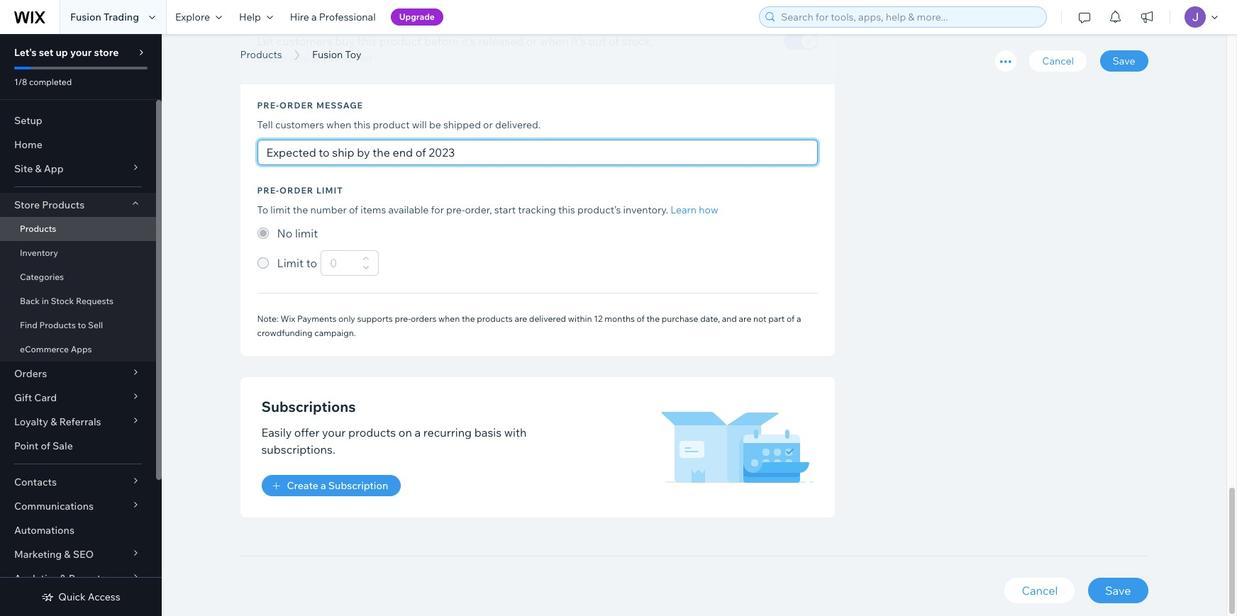Task type: describe. For each thing, give the bounding box(es) containing it.
of inside let customers buy this product before it's released or when it's out of stock. learn about pre-order
[[609, 34, 619, 49]]

let customers buy this product before it's released or when it's out of stock. learn about pre-order
[[257, 34, 653, 66]]

help
[[239, 11, 261, 23]]

0 vertical spatial products link
[[233, 48, 289, 62]]

about
[[290, 51, 321, 66]]

store
[[14, 199, 40, 211]]

trading
[[104, 11, 139, 23]]

2 are from the left
[[739, 314, 752, 325]]

0 vertical spatial save button
[[1100, 50, 1148, 72]]

find products to sell
[[20, 320, 103, 331]]

find products to sell link
[[0, 314, 156, 338]]

home
[[14, 138, 42, 151]]

offer
[[294, 426, 320, 440]]

purchase
[[662, 314, 699, 325]]

completed
[[29, 77, 72, 87]]

with
[[504, 426, 527, 440]]

start
[[494, 204, 516, 217]]

basis
[[474, 426, 502, 440]]

of right 'part'
[[787, 314, 795, 325]]

seo
[[73, 549, 94, 561]]

quick access button
[[41, 591, 120, 604]]

note: wix payments only supports pre-orders when the products are delivered within 12 months of the purchase date, and are not part of a crowdfunding campaign.
[[257, 314, 801, 339]]

sidebar element
[[0, 34, 162, 617]]

fusion left trading
[[70, 11, 101, 23]]

& for analytics
[[60, 573, 66, 585]]

option group inside fusion toy form
[[257, 225, 818, 276]]

loyalty & referrals
[[14, 416, 101, 429]]

product for before
[[380, 34, 422, 49]]

1/8 completed
[[14, 77, 72, 87]]

1 vertical spatial cancel button
[[1005, 579, 1075, 604]]

create a subscription button
[[261, 476, 401, 497]]

products inside fusion toy form
[[240, 48, 282, 61]]

campaign.
[[315, 328, 356, 339]]

inventory link
[[0, 241, 156, 265]]

payments
[[297, 314, 337, 325]]

card
[[34, 392, 57, 404]]

stock.
[[622, 34, 653, 49]]

& for marketing
[[64, 549, 71, 561]]

marketing & seo button
[[0, 543, 156, 567]]

site & app button
[[0, 157, 156, 181]]

products inside the easily offer your products on a recurring basis with subscriptions.
[[348, 426, 396, 440]]

ecommerce
[[20, 344, 69, 355]]

inventory.
[[623, 204, 668, 217]]

point of sale
[[14, 440, 73, 453]]

point
[[14, 440, 39, 453]]

first time_stores_subsciptions and reccuring orders_calender and box copy image
[[661, 413, 814, 484]]

cancel for cancel 'button' to the bottom
[[1022, 584, 1058, 598]]

when inside note: wix payments only supports pre-orders when the products are delivered within 12 months of the purchase date, and are not part of a crowdfunding campaign.
[[439, 314, 460, 325]]

& for loyalty
[[50, 416, 57, 429]]

subscriptions.
[[261, 443, 335, 457]]

within
[[568, 314, 592, 325]]

up
[[56, 46, 68, 59]]

on
[[399, 426, 412, 440]]

order for tell customers when this product will be shipped or delivered.
[[280, 100, 314, 111]]

released
[[479, 34, 524, 49]]

sell
[[88, 320, 103, 331]]

subscriptions
[[261, 398, 356, 416]]

0 horizontal spatial limit
[[271, 204, 291, 217]]

tell
[[257, 119, 273, 132]]

professional
[[319, 11, 376, 23]]

explore
[[175, 11, 210, 23]]

categories
[[20, 272, 64, 282]]

before
[[424, 34, 459, 49]]

communications button
[[0, 495, 156, 519]]

product's
[[578, 204, 621, 217]]

1 vertical spatial save button
[[1089, 579, 1148, 604]]

analytics
[[14, 573, 58, 585]]

easily
[[261, 426, 292, 440]]

available
[[388, 204, 429, 217]]

create a subscription
[[287, 480, 388, 493]]

only
[[339, 314, 355, 325]]

delivered
[[529, 314, 566, 325]]

in
[[42, 296, 49, 307]]

access
[[88, 591, 120, 604]]

how
[[699, 204, 719, 217]]

months
[[605, 314, 635, 325]]

pre- inside note: wix payments only supports pre-orders when the products are delivered within 12 months of the purchase date, and are not part of a crowdfunding campaign.
[[395, 314, 411, 325]]

fusion toy down "hire"
[[240, 31, 370, 62]]

easily offer your products on a recurring basis with subscriptions.
[[261, 426, 527, 457]]

Tell customers when this product will be shipped or delivered. field
[[262, 141, 813, 165]]

back in stock requests link
[[0, 290, 156, 314]]

inventory
[[20, 248, 58, 258]]

help button
[[231, 0, 282, 34]]

app
[[44, 162, 64, 175]]

upgrade
[[399, 11, 435, 22]]

a inside button
[[321, 480, 326, 493]]

not
[[754, 314, 767, 325]]

items
[[361, 204, 386, 217]]

order,
[[465, 204, 492, 217]]

& for site
[[35, 162, 42, 175]]

pre-order limit
[[257, 186, 343, 196]]

customers for buy
[[277, 34, 333, 49]]

or for released
[[527, 34, 538, 49]]

subscription
[[328, 480, 388, 493]]

and
[[722, 314, 737, 325]]

1 horizontal spatial limit
[[316, 186, 343, 196]]

let's set up your store
[[14, 46, 119, 59]]

2 horizontal spatial the
[[647, 314, 660, 325]]

requests
[[76, 296, 114, 307]]

buy
[[335, 34, 355, 49]]

1 horizontal spatial the
[[462, 314, 475, 325]]

marketing
[[14, 549, 62, 561]]

automations
[[14, 524, 74, 537]]

setup
[[14, 114, 42, 127]]

crowdfunding
[[257, 328, 313, 339]]

pre- for to limit the number of items available for pre-order, start tracking this product's inventory.
[[257, 186, 280, 196]]

apps
[[71, 344, 92, 355]]

Search for tools, apps, help & more... field
[[777, 7, 1042, 27]]

store
[[94, 46, 119, 59]]



Task type: vqa. For each thing, say whether or not it's contained in the screenshot.
Upgrade
yes



Task type: locate. For each thing, give the bounding box(es) containing it.
& inside loyalty & referrals popup button
[[50, 416, 57, 429]]

learn down let
[[257, 51, 287, 66]]

0 horizontal spatial it's
[[461, 34, 476, 49]]

0 horizontal spatial pre-
[[323, 51, 345, 66]]

1 horizontal spatial products
[[477, 314, 513, 325]]

products
[[240, 48, 282, 61], [42, 199, 85, 211], [20, 224, 56, 234], [39, 320, 76, 331]]

learn left how
[[671, 204, 697, 217]]

your inside the easily offer your products on a recurring basis with subscriptions.
[[322, 426, 346, 440]]

pre- for tell customers when this product will be shipped or delivered.
[[257, 100, 280, 111]]

1 vertical spatial or
[[483, 119, 493, 132]]

tell customers when this product will be shipped or delivered.
[[257, 119, 541, 132]]

gift
[[14, 392, 32, 404]]

products link
[[233, 48, 289, 62], [0, 217, 156, 241]]

& inside the marketing & seo dropdown button
[[64, 549, 71, 561]]

order left message on the top of the page
[[280, 100, 314, 111]]

2 it's from the left
[[571, 34, 586, 49]]

products link down help button
[[233, 48, 289, 62]]

fusion
[[70, 11, 101, 23], [240, 31, 322, 62], [312, 48, 343, 61]]

pre-order message
[[257, 100, 363, 111]]

1 are from the left
[[515, 314, 527, 325]]

this right buy
[[358, 34, 377, 49]]

marketing & seo
[[14, 549, 94, 561]]

site
[[14, 162, 33, 175]]

this down message on the top of the page
[[354, 119, 371, 132]]

ecommerce apps link
[[0, 338, 156, 362]]

fusion toy form
[[162, 0, 1237, 617]]

limit right to
[[271, 204, 291, 217]]

0 vertical spatial products
[[477, 314, 513, 325]]

0 vertical spatial when
[[540, 34, 569, 49]]

site & app
[[14, 162, 64, 175]]

when down message on the top of the page
[[326, 119, 351, 132]]

0 horizontal spatial when
[[326, 119, 351, 132]]

a inside note: wix payments only supports pre-orders when the products are delivered within 12 months of the purchase date, and are not part of a crowdfunding campaign.
[[797, 314, 801, 325]]

orders
[[411, 314, 437, 325]]

or for shipped
[[483, 119, 493, 132]]

pre- down buy
[[323, 51, 345, 66]]

the left purchase
[[647, 314, 660, 325]]

&
[[35, 162, 42, 175], [50, 416, 57, 429], [64, 549, 71, 561], [60, 573, 66, 585]]

1 horizontal spatial your
[[322, 426, 346, 440]]

0 horizontal spatial your
[[70, 46, 92, 59]]

a
[[312, 11, 317, 23], [797, 314, 801, 325], [415, 426, 421, 440], [321, 480, 326, 493]]

of inside sidebar element
[[41, 440, 50, 453]]

1 horizontal spatial when
[[439, 314, 460, 325]]

& right site on the left of page
[[35, 162, 42, 175]]

products up ecommerce apps
[[39, 320, 76, 331]]

0 vertical spatial pre-
[[257, 100, 280, 111]]

products left on
[[348, 426, 396, 440]]

1 horizontal spatial or
[[527, 34, 538, 49]]

customers up about
[[277, 34, 333, 49]]

1 horizontal spatial it's
[[571, 34, 586, 49]]

limit up number
[[316, 186, 343, 196]]

learn inside let customers buy this product before it's released or when it's out of stock. learn about pre-order
[[257, 51, 287, 66]]

product left will
[[373, 119, 410, 132]]

1 vertical spatial cancel
[[1022, 584, 1058, 598]]

product down upgrade button
[[380, 34, 422, 49]]

product for will
[[373, 119, 410, 132]]

1/8
[[14, 77, 27, 87]]

0 horizontal spatial products link
[[0, 217, 156, 241]]

when inside let customers buy this product before it's released or when it's out of stock. learn about pre-order
[[540, 34, 569, 49]]

0 vertical spatial order
[[345, 51, 374, 66]]

stock
[[51, 296, 74, 307]]

1 vertical spatial customers
[[275, 119, 324, 132]]

the right orders
[[462, 314, 475, 325]]

hire a professional
[[290, 11, 376, 23]]

products right the store
[[42, 199, 85, 211]]

1 vertical spatial pre-
[[257, 186, 280, 196]]

quick
[[58, 591, 86, 604]]

loyalty
[[14, 416, 48, 429]]

this inside let customers buy this product before it's released or when it's out of stock. learn about pre-order
[[358, 34, 377, 49]]

order inside let customers buy this product before it's released or when it's out of stock. learn about pre-order
[[345, 51, 374, 66]]

0 horizontal spatial are
[[515, 314, 527, 325]]

1 vertical spatial your
[[322, 426, 346, 440]]

message
[[316, 100, 363, 111]]

products up "inventory" on the left
[[20, 224, 56, 234]]

cancel for cancel 'button' to the top
[[1043, 55, 1074, 67]]

or right shipped at the left top
[[483, 119, 493, 132]]

note:
[[257, 314, 279, 325]]

fusion down "hire"
[[240, 31, 322, 62]]

1 horizontal spatial pre-
[[395, 314, 411, 325]]

customers down pre-order message
[[275, 119, 324, 132]]

the down pre-order limit
[[293, 204, 308, 217]]

1 vertical spatial this
[[354, 119, 371, 132]]

pre- inside let customers buy this product before it's released or when it's out of stock. learn about pre-order
[[323, 51, 345, 66]]

the
[[293, 204, 308, 217], [462, 314, 475, 325], [647, 314, 660, 325]]

1 pre- from the top
[[257, 100, 280, 111]]

1 horizontal spatial learn
[[671, 204, 697, 217]]

products down help button
[[240, 48, 282, 61]]

product inside let customers buy this product before it's released or when it's out of stock. learn about pre-order
[[380, 34, 422, 49]]

when left out
[[540, 34, 569, 49]]

pre-
[[323, 51, 345, 66], [446, 204, 465, 217], [395, 314, 411, 325]]

to
[[257, 204, 268, 217]]

for
[[431, 204, 444, 217]]

of right out
[[609, 34, 619, 49]]

1 vertical spatial when
[[326, 119, 351, 132]]

communications
[[14, 500, 94, 513]]

1 vertical spatial limit
[[271, 204, 291, 217]]

0 vertical spatial or
[[527, 34, 538, 49]]

your inside sidebar element
[[70, 46, 92, 59]]

learn about pre-order link
[[257, 50, 374, 67]]

2 vertical spatial pre-
[[395, 314, 411, 325]]

supports
[[357, 314, 393, 325]]

0 vertical spatial save
[[1113, 55, 1136, 67]]

set
[[39, 46, 53, 59]]

1 vertical spatial save
[[1106, 584, 1131, 598]]

& up quick
[[60, 573, 66, 585]]

it's left out
[[571, 34, 586, 49]]

contacts
[[14, 476, 57, 489]]

of right months
[[637, 314, 645, 325]]

2 vertical spatial this
[[558, 204, 575, 217]]

pre- up tell
[[257, 100, 280, 111]]

it's
[[461, 34, 476, 49], [571, 34, 586, 49]]

pre- up to
[[257, 186, 280, 196]]

1 vertical spatial product
[[373, 119, 410, 132]]

or
[[527, 34, 538, 49], [483, 119, 493, 132]]

create
[[287, 480, 318, 493]]

2 vertical spatial when
[[439, 314, 460, 325]]

recurring
[[423, 426, 472, 440]]

0 vertical spatial your
[[70, 46, 92, 59]]

store products
[[14, 199, 85, 211]]

1 vertical spatial products link
[[0, 217, 156, 241]]

to
[[78, 320, 86, 331]]

order down buy
[[345, 51, 374, 66]]

this for when
[[354, 119, 371, 132]]

0 vertical spatial learn
[[257, 51, 287, 66]]

are left delivered
[[515, 314, 527, 325]]

reports
[[69, 573, 106, 585]]

fusion toy
[[240, 31, 370, 62], [312, 48, 361, 61]]

products inside popup button
[[42, 199, 85, 211]]

analytics & reports button
[[0, 567, 156, 591]]

be
[[429, 119, 441, 132]]

2 horizontal spatial when
[[540, 34, 569, 49]]

& left seo at the bottom of the page
[[64, 549, 71, 561]]

home link
[[0, 133, 156, 157]]

0 vertical spatial limit
[[316, 186, 343, 196]]

are left not at the right
[[739, 314, 752, 325]]

learn how link
[[671, 204, 719, 217]]

1 vertical spatial products
[[348, 426, 396, 440]]

a right 'part'
[[797, 314, 801, 325]]

0 vertical spatial pre-
[[323, 51, 345, 66]]

1 vertical spatial order
[[280, 100, 314, 111]]

0 vertical spatial cancel
[[1043, 55, 1074, 67]]

of left items
[[349, 204, 358, 217]]

quick access
[[58, 591, 120, 604]]

pre-
[[257, 100, 280, 111], [257, 186, 280, 196]]

a inside the easily offer your products on a recurring basis with subscriptions.
[[415, 426, 421, 440]]

& inside site & app "dropdown button"
[[35, 162, 42, 175]]

will
[[412, 119, 427, 132]]

loyalty & referrals button
[[0, 410, 156, 434]]

or right the released
[[527, 34, 538, 49]]

your
[[70, 46, 92, 59], [322, 426, 346, 440]]

1 it's from the left
[[461, 34, 476, 49]]

point of sale link
[[0, 434, 156, 458]]

ecommerce apps
[[20, 344, 92, 355]]

save
[[1113, 55, 1136, 67], [1106, 584, 1131, 598]]

option group
[[257, 225, 818, 276]]

0 horizontal spatial products
[[348, 426, 396, 440]]

tracking
[[518, 204, 556, 217]]

order up number
[[280, 186, 314, 196]]

product
[[380, 34, 422, 49], [373, 119, 410, 132]]

0 vertical spatial this
[[358, 34, 377, 49]]

0 vertical spatial product
[[380, 34, 422, 49]]

a right create
[[321, 480, 326, 493]]

1 vertical spatial learn
[[671, 204, 697, 217]]

back
[[20, 296, 40, 307]]

referrals
[[59, 416, 101, 429]]

learn
[[257, 51, 287, 66], [671, 204, 697, 217]]

a right "hire"
[[312, 11, 317, 23]]

find
[[20, 320, 37, 331]]

customers
[[277, 34, 333, 49], [275, 119, 324, 132]]

0 horizontal spatial learn
[[257, 51, 287, 66]]

wix
[[281, 314, 295, 325]]

of left sale
[[41, 440, 50, 453]]

2 vertical spatial order
[[280, 186, 314, 196]]

products link down store products
[[0, 217, 156, 241]]

part
[[769, 314, 785, 325]]

it's right before
[[461, 34, 476, 49]]

1 vertical spatial pre-
[[446, 204, 465, 217]]

0 vertical spatial customers
[[277, 34, 333, 49]]

products left delivered
[[477, 314, 513, 325]]

pre- right for
[[446, 204, 465, 217]]

fusion down hire a professional link
[[312, 48, 343, 61]]

or inside let customers buy this product before it's released or when it's out of stock. learn about pre-order
[[527, 34, 538, 49]]

delivered.
[[495, 119, 541, 132]]

automations link
[[0, 519, 156, 543]]

of
[[609, 34, 619, 49], [349, 204, 358, 217], [637, 314, 645, 325], [787, 314, 795, 325], [41, 440, 50, 453]]

this right the tracking
[[558, 204, 575, 217]]

products
[[477, 314, 513, 325], [348, 426, 396, 440]]

0 horizontal spatial the
[[293, 204, 308, 217]]

save button
[[1100, 50, 1148, 72], [1089, 579, 1148, 604]]

when right orders
[[439, 314, 460, 325]]

& inside analytics & reports 'popup button'
[[60, 573, 66, 585]]

hire
[[290, 11, 309, 23]]

pre- right supports
[[395, 314, 411, 325]]

gift card
[[14, 392, 57, 404]]

1 horizontal spatial are
[[739, 314, 752, 325]]

your right up
[[70, 46, 92, 59]]

& right loyalty
[[50, 416, 57, 429]]

12
[[594, 314, 603, 325]]

1 horizontal spatial products link
[[233, 48, 289, 62]]

your right offer on the bottom of the page
[[322, 426, 346, 440]]

customers for when
[[275, 119, 324, 132]]

to limit the number of items available for pre-order, start tracking this product's inventory. learn how
[[257, 204, 719, 217]]

a right on
[[415, 426, 421, 440]]

2 horizontal spatial pre-
[[446, 204, 465, 217]]

2 pre- from the top
[[257, 186, 280, 196]]

products inside note: wix payments only supports pre-orders when the products are delivered within 12 months of the purchase date, and are not part of a crowdfunding campaign.
[[477, 314, 513, 325]]

let's
[[14, 46, 37, 59]]

back in stock requests
[[20, 296, 114, 307]]

0 horizontal spatial or
[[483, 119, 493, 132]]

contacts button
[[0, 470, 156, 495]]

this for buy
[[358, 34, 377, 49]]

store products button
[[0, 193, 156, 217]]

number
[[310, 204, 347, 217]]

order for to limit the number of items available for pre-order, start tracking this product's inventory.
[[280, 186, 314, 196]]

customers inside let customers buy this product before it's released or when it's out of stock. learn about pre-order
[[277, 34, 333, 49]]

fusion toy down hire a professional link
[[312, 48, 361, 61]]

0 vertical spatial cancel button
[[1030, 50, 1087, 72]]



